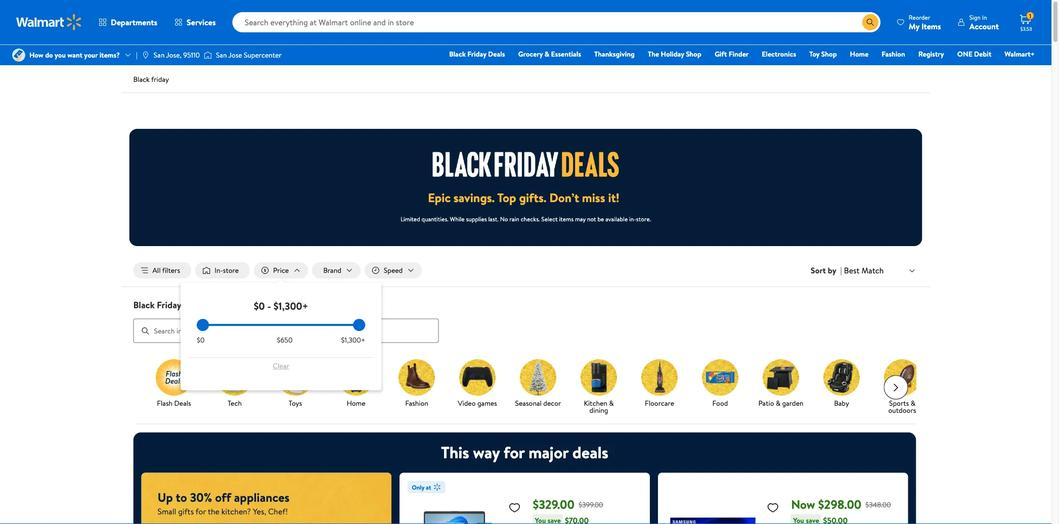 Task type: vqa. For each thing, say whether or not it's contained in the screenshot.
items?
yes



Task type: describe. For each thing, give the bounding box(es) containing it.
account
[[970, 20, 999, 32]]

 image for how
[[12, 49, 25, 62]]

departments
[[111, 17, 157, 28]]

grocery & essentials
[[518, 49, 581, 59]]

gifts
[[178, 507, 194, 518]]

shop baby image
[[823, 360, 860, 396]]

store
[[223, 266, 239, 276]]

outdoors
[[889, 406, 916, 415]]

top
[[498, 189, 516, 206]]

decor
[[543, 399, 561, 408]]

debit
[[975, 49, 992, 59]]

best match button
[[842, 264, 919, 277]]

garden
[[782, 399, 804, 408]]

toys link
[[269, 360, 322, 409]]

items?
[[100, 50, 120, 60]]

one debit
[[958, 49, 992, 59]]

finder
[[729, 49, 749, 59]]

shop sports & outdoors image
[[884, 360, 921, 396]]

appliances
[[234, 490, 290, 507]]

not
[[587, 215, 596, 223]]

$0 for $0
[[197, 336, 205, 345]]

walmart+
[[1005, 49, 1035, 59]]

major
[[529, 442, 569, 464]]

black friday deals inside search box
[[133, 299, 205, 311]]

walmart image
[[16, 14, 82, 30]]

shop inside toy shop link
[[822, 49, 837, 59]]

shop fashion image
[[398, 360, 435, 396]]

this
[[441, 442, 469, 464]]

patio
[[758, 399, 774, 408]]

seasonal decor link
[[512, 360, 564, 409]]

savings.
[[454, 189, 495, 206]]

$650
[[277, 336, 293, 345]]

how do you want your items?
[[29, 50, 120, 60]]

the
[[208, 507, 220, 518]]

flash deals image
[[156, 360, 192, 396]]

deals inside flash deals link
[[174, 399, 191, 408]]

essentials
[[551, 49, 581, 59]]

by
[[828, 265, 837, 276]]

$1300 range field
[[197, 324, 365, 326]]

best
[[844, 265, 860, 276]]

flash deals
[[157, 399, 191, 408]]

store.
[[636, 215, 651, 223]]

thanksgiving
[[595, 49, 635, 59]]

shop kitchen & dining image
[[581, 360, 617, 396]]

only
[[412, 484, 425, 492]]

kitchen?
[[222, 507, 251, 518]]

shop food image
[[702, 360, 738, 396]]

1 horizontal spatial $1,300+
[[341, 336, 365, 345]]

$0 range field
[[197, 324, 365, 326]]

san for san jose supercenter
[[216, 50, 227, 60]]

gifts.
[[519, 189, 547, 206]]

one
[[958, 49, 973, 59]]

filters
[[162, 266, 180, 276]]

1 horizontal spatial fashion
[[882, 49, 906, 59]]

clear
[[273, 361, 289, 371]]

black friday deals link
[[445, 49, 510, 59]]

checks.
[[521, 215, 540, 223]]

toys
[[289, 399, 302, 408]]

registry link
[[914, 49, 949, 59]]

last.
[[489, 215, 499, 223]]

search image
[[141, 327, 150, 335]]

services
[[187, 17, 216, 28]]

shop video games image
[[459, 360, 496, 396]]

electronics
[[762, 49, 797, 59]]

food
[[712, 399, 728, 408]]

baby link
[[815, 360, 868, 409]]

patio & garden link
[[755, 360, 807, 409]]

brand button
[[312, 263, 361, 279]]

how
[[29, 50, 43, 60]]

deals
[[573, 442, 609, 464]]

items
[[922, 20, 941, 32]]

do
[[45, 50, 53, 60]]

brand
[[323, 266, 341, 276]]

reorder
[[909, 13, 931, 22]]

off
[[215, 490, 231, 507]]

the
[[648, 49, 659, 59]]

chef!
[[268, 507, 288, 518]]

sports
[[889, 399, 909, 408]]

sign in to add to favorites list, samsung 55" class tu690t crystal uhd 4k smart television - un55tu690tfxza (new) image
[[767, 502, 779, 514]]

patio & garden
[[758, 399, 804, 408]]

small
[[158, 507, 176, 518]]

30%
[[190, 490, 212, 507]]

1
[[1030, 11, 1032, 20]]

$348.00
[[866, 500, 891, 510]]

shop seasonal image
[[520, 360, 556, 396]]

holiday
[[661, 49, 684, 59]]

flash deals link
[[147, 360, 200, 409]]

epic
[[428, 189, 451, 206]]

speed
[[384, 266, 403, 276]]

shop toys image
[[277, 360, 313, 396]]

1 horizontal spatial friday
[[468, 49, 487, 59]]

kitchen
[[584, 399, 607, 408]]

$298.00
[[819, 497, 862, 514]]

shop floorcare image
[[641, 360, 678, 396]]

tech link
[[208, 360, 261, 409]]

$329.00
[[533, 497, 575, 514]]

speed button
[[365, 263, 422, 279]]

jose,
[[166, 50, 182, 60]]

miss
[[582, 189, 605, 206]]

in-
[[215, 266, 223, 276]]

friday inside search box
[[157, 299, 181, 311]]

sort and filter section element
[[121, 255, 931, 287]]

in-store
[[215, 266, 239, 276]]

$0 for $0 - $1,300+
[[254, 299, 265, 313]]

items
[[559, 215, 574, 223]]

& for outdoors
[[911, 399, 916, 408]]



Task type: locate. For each thing, give the bounding box(es) containing it.
$399.00
[[579, 500, 603, 510]]

san left jose at the top left of page
[[216, 50, 227, 60]]

1 horizontal spatial |
[[841, 265, 842, 276]]

0 vertical spatial $0
[[254, 299, 265, 313]]

$1,300+
[[274, 299, 308, 313], [341, 336, 365, 345]]

kitchen & dining link
[[573, 360, 625, 416]]

this way for major deals
[[441, 442, 609, 464]]

& right patio at the bottom of the page
[[776, 399, 781, 408]]

flash
[[157, 399, 172, 408]]

0 vertical spatial for
[[504, 442, 525, 464]]

1 vertical spatial fashion link
[[390, 360, 443, 409]]

1 san from the left
[[154, 50, 165, 60]]

0 vertical spatial home
[[850, 49, 869, 59]]

black inside black friday deals search box
[[133, 299, 155, 311]]

sign
[[970, 13, 981, 22]]

1 shop from the left
[[686, 49, 702, 59]]

0 vertical spatial fashion link
[[878, 49, 910, 59]]

Black Friday Deals search field
[[121, 299, 931, 343]]

0 horizontal spatial fashion
[[405, 399, 428, 408]]

1 horizontal spatial fashion link
[[878, 49, 910, 59]]

0 vertical spatial $1,300+
[[274, 299, 308, 313]]

1 vertical spatial home
[[347, 399, 365, 408]]

0 vertical spatial friday
[[468, 49, 487, 59]]

shop right holiday
[[686, 49, 702, 59]]

0 horizontal spatial $0
[[197, 336, 205, 345]]

sign in account
[[970, 13, 999, 32]]

Walmart Site-Wide search field
[[233, 12, 881, 32]]

1 horizontal spatial san
[[216, 50, 227, 60]]

& right dining
[[609, 399, 614, 408]]

jose
[[228, 50, 242, 60]]

fashion left registry
[[882, 49, 906, 59]]

0 horizontal spatial san
[[154, 50, 165, 60]]

select
[[542, 215, 558, 223]]

in-
[[629, 215, 636, 223]]

home down shop home image
[[347, 399, 365, 408]]

fashion link
[[878, 49, 910, 59], [390, 360, 443, 409]]

1 vertical spatial friday
[[157, 299, 181, 311]]

seasonal decor
[[515, 399, 561, 408]]

in-store button
[[195, 263, 250, 279]]

match
[[862, 265, 884, 276]]

$0
[[254, 299, 265, 313], [197, 336, 205, 345]]

while
[[450, 215, 465, 223]]

quantities.
[[422, 215, 449, 223]]

1 vertical spatial $1,300+
[[341, 336, 365, 345]]

for inside up to 30% off appliances small gifts for the kitchen? yes, chef!
[[196, 507, 206, 518]]

2 shop from the left
[[822, 49, 837, 59]]

& inside sports & outdoors
[[911, 399, 916, 408]]

clear button
[[197, 358, 365, 374]]

floorcare
[[645, 399, 674, 408]]

reorder my items
[[909, 13, 941, 32]]

all filters button
[[133, 263, 191, 279]]

1 horizontal spatial home
[[850, 49, 869, 59]]

& right sports at the bottom
[[911, 399, 916, 408]]

sort
[[811, 265, 826, 276]]

$329.00 group
[[408, 481, 642, 525]]

1 vertical spatial deals
[[183, 299, 205, 311]]

1 vertical spatial for
[[196, 507, 206, 518]]

1 vertical spatial black
[[133, 74, 150, 84]]

Search in deals search field
[[133, 319, 439, 343]]

2 san from the left
[[216, 50, 227, 60]]

for
[[504, 442, 525, 464], [196, 507, 206, 518]]

may
[[575, 215, 586, 223]]

up
[[158, 490, 173, 507]]

deals left grocery
[[488, 49, 505, 59]]

kitchen & dining
[[584, 399, 614, 415]]

be
[[598, 215, 604, 223]]

-
[[267, 299, 271, 313]]

0 horizontal spatial |
[[136, 50, 138, 60]]

grocery
[[518, 49, 543, 59]]

1 vertical spatial home link
[[330, 360, 382, 409]]

0 horizontal spatial black friday deals
[[133, 299, 205, 311]]

1 vertical spatial $0
[[197, 336, 205, 345]]

my
[[909, 20, 920, 32]]

| right items?
[[136, 50, 138, 60]]

deals down in-store button
[[183, 299, 205, 311]]

yes,
[[253, 507, 266, 518]]

| right by
[[841, 265, 842, 276]]

deals inside black friday deals search box
[[183, 299, 205, 311]]

for left the in the left bottom of the page
[[196, 507, 206, 518]]

fashion
[[882, 49, 906, 59], [405, 399, 428, 408]]

$1,300+ up shop home image
[[341, 336, 365, 345]]

& for garden
[[776, 399, 781, 408]]

san for san jose, 95110
[[154, 50, 165, 60]]

1 vertical spatial black friday deals
[[133, 299, 205, 311]]

san left the jose, at the left top of page
[[154, 50, 165, 60]]

1 horizontal spatial $0
[[254, 299, 265, 313]]

supercenter
[[244, 50, 282, 60]]

friday
[[468, 49, 487, 59], [157, 299, 181, 311]]

baby
[[834, 399, 849, 408]]

0 vertical spatial home link
[[846, 49, 873, 59]]

fashion down shop fashion 'image'
[[405, 399, 428, 408]]

$329.00 $399.00
[[533, 497, 603, 514]]

0 vertical spatial black
[[449, 49, 466, 59]]

registry
[[919, 49, 945, 59]]

price
[[273, 266, 289, 276]]

sports & outdoors
[[889, 399, 916, 415]]

 image for san
[[142, 51, 150, 59]]

0 horizontal spatial shop
[[686, 49, 702, 59]]

tech
[[227, 399, 242, 408]]

& for essentials
[[545, 49, 550, 59]]

& for dining
[[609, 399, 614, 408]]

1 horizontal spatial black friday deals
[[449, 49, 505, 59]]

2 vertical spatial deals
[[174, 399, 191, 408]]

| inside sort and filter section 'element'
[[841, 265, 842, 276]]

0 horizontal spatial  image
[[12, 49, 25, 62]]

0 horizontal spatial $1,300+
[[274, 299, 308, 313]]

 image left how
[[12, 49, 25, 62]]

video
[[458, 399, 476, 408]]

2 vertical spatial black
[[133, 299, 155, 311]]

1 vertical spatial |
[[841, 265, 842, 276]]

up to 30% off appliances small gifts for the kitchen? yes, chef!
[[158, 490, 290, 518]]

shop inside the holiday shop link
[[686, 49, 702, 59]]

food link
[[694, 360, 747, 409]]

want
[[67, 50, 82, 60]]

 image up black friday
[[142, 51, 150, 59]]

grocery & essentials link
[[514, 49, 586, 59]]

electronics link
[[758, 49, 801, 59]]

1 horizontal spatial shop
[[822, 49, 837, 59]]

1 horizontal spatial  image
[[142, 51, 150, 59]]

0 horizontal spatial friday
[[157, 299, 181, 311]]

deals inside black friday deals link
[[488, 49, 505, 59]]

san jose, 95110
[[154, 50, 200, 60]]

Search search field
[[233, 12, 881, 32]]

for right way
[[504, 442, 525, 464]]

home down search icon
[[850, 49, 869, 59]]

don't
[[550, 189, 579, 206]]

1 horizontal spatial home link
[[846, 49, 873, 59]]

1 vertical spatial fashion
[[405, 399, 428, 408]]

games
[[477, 399, 497, 408]]

0 horizontal spatial home
[[347, 399, 365, 408]]

departments button
[[90, 10, 166, 34]]

walmart black friday deals for days image
[[433, 152, 619, 177]]

san
[[154, 50, 165, 60], [216, 50, 227, 60]]

floorcare link
[[633, 360, 686, 409]]

shop patio & garden image
[[763, 360, 799, 396]]

no
[[500, 215, 508, 223]]

shop home image
[[338, 360, 374, 396]]

home link
[[846, 49, 873, 59], [330, 360, 382, 409]]

limited quantities. while supplies last. no rain checks. select items may not be available in-store.
[[401, 215, 651, 223]]

next slide for chipmodulewithimages list image
[[884, 376, 908, 400]]

search icon image
[[867, 18, 875, 26]]

seasonal
[[515, 399, 542, 408]]

0 horizontal spatial home link
[[330, 360, 382, 409]]

shop right the toy
[[822, 49, 837, 59]]

gift finder
[[715, 49, 749, 59]]

& inside kitchen & dining
[[609, 399, 614, 408]]

the holiday shop link
[[644, 49, 706, 59]]

it!
[[608, 189, 620, 206]]

0 vertical spatial |
[[136, 50, 138, 60]]

all filters
[[153, 266, 180, 276]]

sign in to add to favorites list, hp 15.6" fhd laptop, intel core i5-1135g7, 8gb ram, 256gb ssd, silver, windows 11 home, 15-dy2795wm image
[[509, 502, 521, 514]]

&
[[545, 49, 550, 59], [609, 399, 614, 408], [776, 399, 781, 408], [911, 399, 916, 408]]

0 horizontal spatial fashion link
[[390, 360, 443, 409]]

& right grocery
[[545, 49, 550, 59]]

only at
[[412, 484, 431, 492]]

1 horizontal spatial for
[[504, 442, 525, 464]]

deals right flash
[[174, 399, 191, 408]]

the holiday shop
[[648, 49, 702, 59]]

$1,300+ up "$0" "range field"
[[274, 299, 308, 313]]

to
[[176, 490, 187, 507]]

now
[[791, 497, 816, 514]]

0 vertical spatial fashion
[[882, 49, 906, 59]]

 image
[[12, 49, 25, 62], [142, 51, 150, 59]]

one debit link
[[953, 49, 996, 59]]

0 vertical spatial black friday deals
[[449, 49, 505, 59]]

$3.53
[[1021, 25, 1032, 32]]

gift
[[715, 49, 727, 59]]

 image
[[204, 50, 212, 60]]

your
[[84, 50, 98, 60]]

black inside black friday deals link
[[449, 49, 466, 59]]

0 vertical spatial deals
[[488, 49, 505, 59]]

video games link
[[451, 360, 504, 409]]

0 horizontal spatial for
[[196, 507, 206, 518]]

shop tech image
[[216, 360, 253, 396]]

best match
[[844, 265, 884, 276]]



